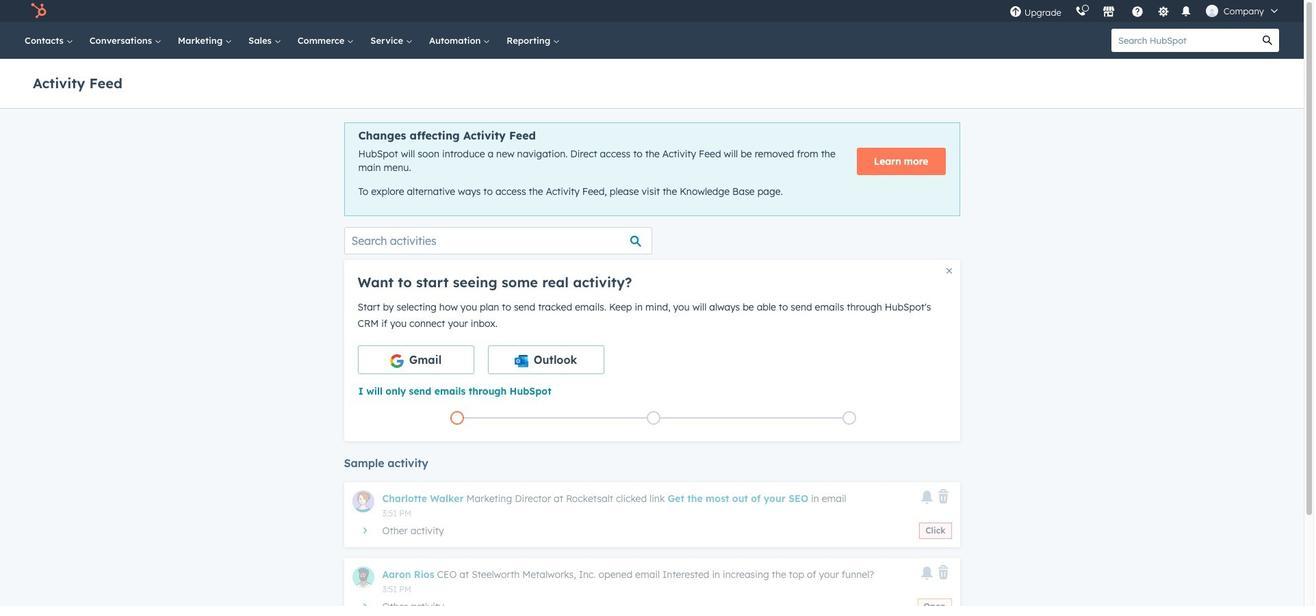 Task type: vqa. For each thing, say whether or not it's contained in the screenshot.
onboarding.steps.finalStep.title image
yes



Task type: describe. For each thing, give the bounding box(es) containing it.
onboarding.steps.finalstep.title image
[[846, 415, 853, 423]]

jacob simon image
[[1206, 5, 1219, 17]]

close image
[[947, 268, 952, 274]]



Task type: locate. For each thing, give the bounding box(es) containing it.
Search activities search field
[[344, 227, 652, 255]]

onboarding.steps.sendtrackedemailingmail.title image
[[650, 415, 657, 423]]

menu
[[1003, 0, 1288, 22]]

list
[[359, 409, 948, 428]]

marketplaces image
[[1103, 6, 1115, 18]]

None checkbox
[[358, 346, 474, 374], [488, 346, 604, 374], [358, 346, 474, 374], [488, 346, 604, 374]]

Search HubSpot search field
[[1112, 29, 1256, 52]]



